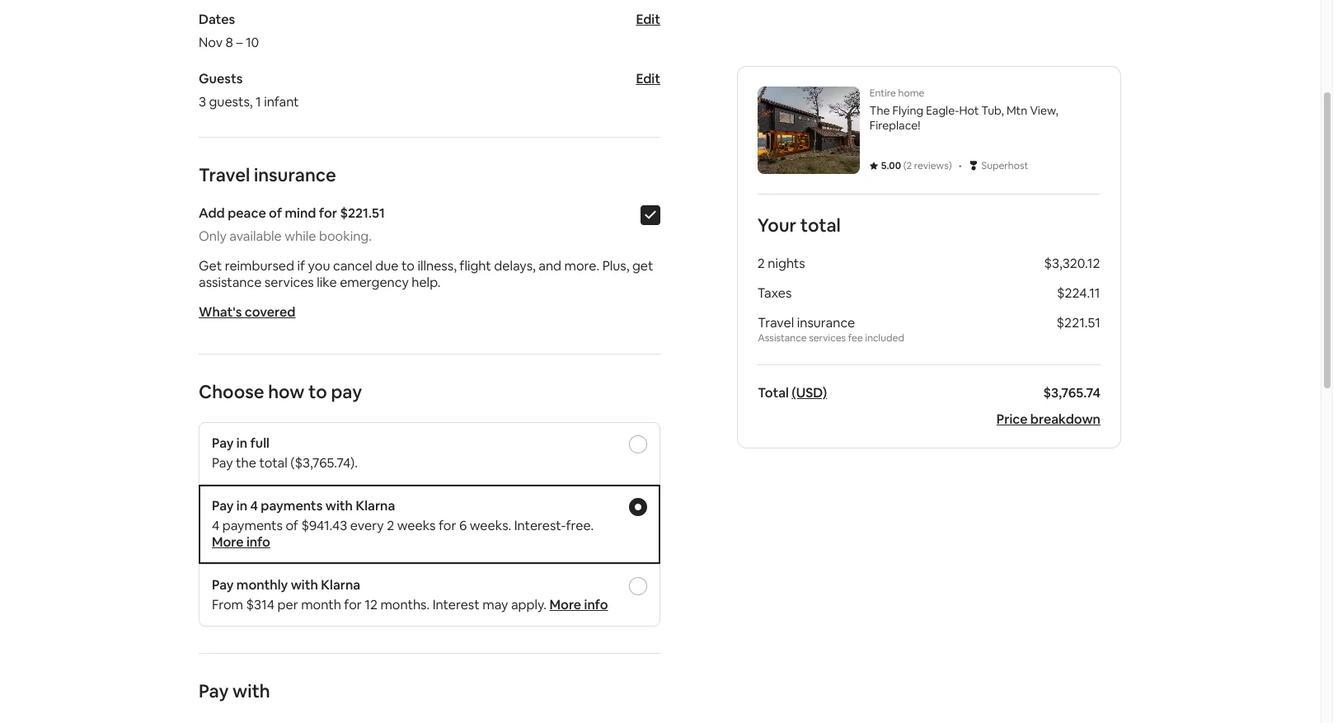 Task type: describe. For each thing, give the bounding box(es) containing it.
12
[[365, 596, 378, 613]]

$3,765.74
[[1043, 384, 1101, 402]]

info inside pay in 4 payments with klarna 4 payments of $941.43 every 2 weeks for 6 weeks. interest-free. more info
[[247, 533, 270, 551]]

the
[[870, 103, 890, 118]]

6
[[459, 517, 467, 534]]

months.
[[380, 596, 430, 613]]

($3,765.74).
[[290, 454, 358, 472]]

0 horizontal spatial travel insurance
[[199, 163, 336, 186]]

plus,
[[602, 257, 629, 275]]

the
[[236, 454, 256, 472]]

1 vertical spatial payments
[[222, 517, 283, 534]]

of inside add peace of mind for $221.51 only available while booking.
[[269, 204, 282, 222]]

info inside pay monthly with klarna from $314 per month for 12 months. interest may apply. more info
[[584, 596, 608, 613]]

in for 4
[[237, 497, 247, 515]]

every
[[350, 517, 384, 534]]

from
[[212, 596, 243, 613]]

pay for pay monthly with klarna from $314 per month for 12 months. interest may apply. more info
[[212, 576, 234, 594]]

edit button for guests 3 guests, 1 infant
[[636, 70, 660, 87]]

apply.
[[511, 596, 547, 613]]

of inside pay in 4 payments with klarna 4 payments of $941.43 every 2 weeks for 6 weeks. interest-free. more info
[[286, 517, 298, 534]]

1
[[256, 93, 261, 110]]

interest-
[[514, 517, 566, 534]]

taxes
[[758, 284, 792, 302]]

(usd) button
[[792, 384, 827, 402]]

in for full
[[237, 435, 247, 452]]

how
[[268, 380, 305, 403]]

monthly
[[237, 576, 288, 594]]

5.00
[[882, 159, 902, 172]]

you
[[308, 257, 330, 275]]

weeks.
[[470, 517, 511, 534]]

–
[[236, 34, 243, 51]]

like
[[317, 274, 337, 291]]

interest
[[433, 596, 480, 613]]

assistance
[[758, 331, 807, 345]]

nights
[[768, 255, 806, 272]]

for inside pay in 4 payments with klarna 4 payments of $941.43 every 2 weeks for 6 weeks. interest-free. more info
[[439, 517, 456, 534]]

1 horizontal spatial total
[[801, 214, 841, 237]]

reviews
[[915, 159, 949, 172]]

5.00 ( 2 reviews )
[[882, 159, 952, 172]]

assistance
[[199, 274, 262, 291]]

fireplace!
[[870, 118, 921, 133]]

weeks
[[397, 517, 436, 534]]

mind
[[285, 204, 316, 222]]

get
[[632, 257, 653, 275]]

pay with
[[199, 679, 270, 703]]

what's covered button
[[199, 303, 296, 321]]

guests 3 guests, 1 infant
[[199, 70, 299, 110]]

while
[[285, 228, 316, 245]]

1 vertical spatial insurance
[[797, 314, 855, 331]]

pay in full pay the total ($3,765.74).
[[212, 435, 358, 472]]

choose how to pay
[[199, 380, 362, 403]]

assistance services fee included
[[758, 331, 904, 345]]

total inside pay in full pay the total ($3,765.74).
[[259, 454, 288, 472]]

may
[[483, 596, 508, 613]]

)
[[949, 159, 952, 172]]

get
[[199, 257, 222, 275]]

more inside pay monthly with klarna from $314 per month for 12 months. interest may apply. more info
[[550, 596, 581, 613]]

cancel
[[333, 257, 373, 275]]

(
[[904, 159, 907, 172]]

view,
[[1031, 103, 1059, 118]]

price breakdown button
[[997, 411, 1101, 428]]

infant
[[264, 93, 299, 110]]

booking.
[[319, 228, 372, 245]]

fee
[[848, 331, 863, 345]]

dates nov 8 – 10
[[199, 11, 259, 51]]

choose
[[199, 380, 264, 403]]

reimbursed
[[225, 257, 294, 275]]

0 horizontal spatial insurance
[[254, 163, 336, 186]]

full
[[250, 435, 270, 452]]

entire
[[870, 87, 897, 100]]

add
[[199, 204, 225, 222]]

0 vertical spatial travel
[[199, 163, 250, 186]]

pay for pay in full pay the total ($3,765.74).
[[212, 435, 234, 452]]

$3,320.12
[[1045, 255, 1101, 272]]

more info button for pay in 4 payments with klarna 4 payments of $941.43 every 2 weeks for 6 weeks. interest-free. more info
[[212, 533, 270, 551]]

month
[[301, 596, 341, 613]]

1 vertical spatial 2
[[758, 255, 765, 272]]

$221.51 inside add peace of mind for $221.51 only available while booking.
[[340, 204, 385, 222]]

edit for dates nov 8 – 10
[[636, 11, 660, 28]]

get reimbursed if you cancel due to illness, flight delays, and more. plus, get assistance services like emergency help.
[[199, 257, 653, 291]]

included
[[865, 331, 904, 345]]



Task type: vqa. For each thing, say whether or not it's contained in the screenshot.
Tab List
no



Task type: locate. For each thing, give the bounding box(es) containing it.
per
[[277, 596, 298, 613]]

hot
[[960, 103, 979, 118]]

2 inside pay in 4 payments with klarna 4 payments of $941.43 every 2 weeks for 6 weeks. interest-free. more info
[[387, 517, 394, 534]]

2 edit button from the top
[[636, 70, 660, 87]]

1 vertical spatial for
[[439, 517, 456, 534]]

2 right 5.00
[[907, 159, 912, 172]]

0 vertical spatial services
[[265, 274, 314, 291]]

of left $941.43 on the bottom left
[[286, 517, 298, 534]]

more info button for pay monthly with klarna from $314 per month for 12 months. interest may apply. more info
[[550, 596, 608, 613]]

more info button
[[212, 533, 270, 551], [550, 596, 608, 613]]

10
[[246, 34, 259, 51]]

0 horizontal spatial services
[[265, 274, 314, 291]]

what's covered
[[199, 303, 296, 321]]

breakdown
[[1031, 411, 1101, 428]]

1 horizontal spatial 2
[[758, 255, 765, 272]]

and
[[539, 257, 562, 275]]

$221.51 down $224.11
[[1057, 314, 1101, 331]]

0 horizontal spatial 2
[[387, 517, 394, 534]]

2 vertical spatial for
[[344, 596, 362, 613]]

0 vertical spatial more
[[212, 533, 244, 551]]

insurance
[[254, 163, 336, 186], [797, 314, 855, 331]]

with inside pay monthly with klarna from $314 per month for 12 months. interest may apply. more info
[[291, 576, 318, 594]]

0 horizontal spatial travel
[[199, 163, 250, 186]]

for right mind at top
[[319, 204, 337, 222]]

flight
[[460, 257, 491, 275]]

1 vertical spatial info
[[584, 596, 608, 613]]

0 vertical spatial insurance
[[254, 163, 336, 186]]

travel insurance up peace
[[199, 163, 336, 186]]

more up monthly
[[212, 533, 244, 551]]

$221.51
[[340, 204, 385, 222], [1057, 314, 1101, 331]]

1 vertical spatial edit
[[636, 70, 660, 87]]

illness,
[[418, 257, 457, 275]]

klarna up every
[[356, 497, 395, 515]]

0 vertical spatial edit
[[636, 11, 660, 28]]

total (usd)
[[758, 384, 827, 402]]

entire home the flying eagle-hot tub, mtn view, fireplace!
[[870, 87, 1059, 133]]

0 horizontal spatial to
[[308, 380, 327, 403]]

nov
[[199, 34, 223, 51]]

0 vertical spatial 2
[[907, 159, 912, 172]]

dates
[[199, 11, 235, 28]]

0 horizontal spatial more info button
[[212, 533, 270, 551]]

$941.43
[[301, 517, 347, 534]]

guests
[[199, 70, 243, 87]]

1 horizontal spatial of
[[286, 517, 298, 534]]

2 left the nights
[[758, 255, 765, 272]]

2 nights
[[758, 255, 806, 272]]

your total
[[758, 214, 841, 237]]

klarna inside pay in 4 payments with klarna 4 payments of $941.43 every 2 weeks for 6 weeks. interest-free. more info
[[356, 497, 395, 515]]

1 vertical spatial more
[[550, 596, 581, 613]]

more right the apply. in the bottom left of the page
[[550, 596, 581, 613]]

in
[[237, 435, 247, 452], [237, 497, 247, 515]]

0 vertical spatial 4
[[250, 497, 258, 515]]

$224.11
[[1057, 284, 1101, 302]]

emergency
[[340, 274, 409, 291]]

2 vertical spatial with
[[233, 679, 270, 703]]

0 vertical spatial total
[[801, 214, 841, 237]]

insurance up mind at top
[[254, 163, 336, 186]]

8
[[226, 34, 233, 51]]

•
[[959, 157, 962, 174]]

of left mind at top
[[269, 204, 282, 222]]

2 in from the top
[[237, 497, 247, 515]]

in inside pay in full pay the total ($3,765.74).
[[237, 435, 247, 452]]

klarna up month
[[321, 576, 361, 594]]

info
[[247, 533, 270, 551], [584, 596, 608, 613]]

0 horizontal spatial $221.51
[[340, 204, 385, 222]]

flying
[[893, 103, 924, 118]]

services inside 'get reimbursed if you cancel due to illness, flight delays, and more. plus, get assistance services like emergency help.'
[[265, 274, 314, 291]]

1 vertical spatial services
[[809, 331, 846, 345]]

in inside pay in 4 payments with klarna 4 payments of $941.43 every 2 weeks for 6 weeks. interest-free. more info
[[237, 497, 247, 515]]

tub,
[[982, 103, 1005, 118]]

more
[[212, 533, 244, 551], [550, 596, 581, 613]]

2 right every
[[387, 517, 394, 534]]

available
[[229, 228, 282, 245]]

2 vertical spatial 2
[[387, 517, 394, 534]]

to right due
[[402, 257, 415, 275]]

for inside add peace of mind for $221.51 only available while booking.
[[319, 204, 337, 222]]

payments
[[261, 497, 323, 515], [222, 517, 283, 534]]

0 horizontal spatial of
[[269, 204, 282, 222]]

price breakdown
[[997, 411, 1101, 428]]

klarna inside pay monthly with klarna from $314 per month for 12 months. interest may apply. more info
[[321, 576, 361, 594]]

total down full
[[259, 454, 288, 472]]

4 up from
[[212, 517, 220, 534]]

payments up monthly
[[222, 517, 283, 534]]

1 vertical spatial total
[[259, 454, 288, 472]]

to inside 'get reimbursed if you cancel due to illness, flight delays, and more. plus, get assistance services like emergency help.'
[[402, 257, 415, 275]]

for inside pay monthly with klarna from $314 per month for 12 months. interest may apply. more info
[[344, 596, 362, 613]]

total
[[758, 384, 789, 402]]

pay in 4 payments with klarna 4 payments of $941.43 every 2 weeks for 6 weeks. interest-free. more info
[[212, 497, 594, 551]]

0 horizontal spatial for
[[319, 204, 337, 222]]

0 horizontal spatial info
[[247, 533, 270, 551]]

(usd)
[[792, 384, 827, 402]]

2
[[907, 159, 912, 172], [758, 255, 765, 272], [387, 517, 394, 534]]

to left pay on the bottom
[[308, 380, 327, 403]]

pay inside pay monthly with klarna from $314 per month for 12 months. interest may apply. more info
[[212, 576, 234, 594]]

more info button right the apply. in the bottom left of the page
[[550, 596, 608, 613]]

home
[[899, 87, 925, 100]]

free.
[[566, 517, 594, 534]]

1 edit from the top
[[636, 11, 660, 28]]

2 edit from the top
[[636, 70, 660, 87]]

peace
[[228, 204, 266, 222]]

for left 12
[[344, 596, 362, 613]]

1 horizontal spatial $221.51
[[1057, 314, 1101, 331]]

in down the
[[237, 497, 247, 515]]

for
[[319, 204, 337, 222], [439, 517, 456, 534], [344, 596, 362, 613]]

None radio
[[629, 435, 647, 453], [629, 498, 647, 516], [629, 577, 647, 595], [629, 435, 647, 453], [629, 498, 647, 516], [629, 577, 647, 595]]

0 horizontal spatial with
[[233, 679, 270, 703]]

1 horizontal spatial to
[[402, 257, 415, 275]]

pay inside pay in 4 payments with klarna 4 payments of $941.43 every 2 weeks for 6 weeks. interest-free. more info
[[212, 497, 234, 515]]

to
[[402, 257, 415, 275], [308, 380, 327, 403]]

1 horizontal spatial more
[[550, 596, 581, 613]]

1 vertical spatial $221.51
[[1057, 314, 1101, 331]]

guests,
[[209, 93, 253, 110]]

payments up $941.43 on the bottom left
[[261, 497, 323, 515]]

0 vertical spatial info
[[247, 533, 270, 551]]

1 vertical spatial klarna
[[321, 576, 361, 594]]

0 vertical spatial in
[[237, 435, 247, 452]]

due
[[375, 257, 399, 275]]

1 vertical spatial more info button
[[550, 596, 608, 613]]

0 vertical spatial with
[[325, 497, 353, 515]]

more.
[[564, 257, 600, 275]]

pay
[[331, 380, 362, 403]]

1 vertical spatial in
[[237, 497, 247, 515]]

0 vertical spatial of
[[269, 204, 282, 222]]

klarna
[[356, 497, 395, 515], [321, 576, 361, 594]]

edit button for dates nov 8 – 10
[[636, 11, 660, 28]]

total right your
[[801, 214, 841, 237]]

0 vertical spatial payments
[[261, 497, 323, 515]]

1 horizontal spatial more info button
[[550, 596, 608, 613]]

travel insurance
[[199, 163, 336, 186], [758, 314, 855, 331]]

total
[[801, 214, 841, 237], [259, 454, 288, 472]]

0 vertical spatial to
[[402, 257, 415, 275]]

0 vertical spatial travel insurance
[[199, 163, 336, 186]]

1 horizontal spatial for
[[344, 596, 362, 613]]

1 horizontal spatial services
[[809, 331, 846, 345]]

more info button up monthly
[[212, 533, 270, 551]]

pay for pay with
[[199, 679, 229, 703]]

of
[[269, 204, 282, 222], [286, 517, 298, 534]]

1 vertical spatial edit button
[[636, 70, 660, 87]]

1 vertical spatial with
[[291, 576, 318, 594]]

1 vertical spatial travel insurance
[[758, 314, 855, 331]]

travel down "taxes"
[[758, 314, 794, 331]]

2 horizontal spatial with
[[325, 497, 353, 515]]

1 vertical spatial 4
[[212, 517, 220, 534]]

pay monthly with klarna from $314 per month for 12 months. interest may apply. more info
[[212, 576, 608, 613]]

1 horizontal spatial insurance
[[797, 314, 855, 331]]

services left like
[[265, 274, 314, 291]]

add peace of mind for $221.51 only available while booking.
[[199, 204, 385, 245]]

in left full
[[237, 435, 247, 452]]

1 horizontal spatial 4
[[250, 497, 258, 515]]

0 vertical spatial for
[[319, 204, 337, 222]]

0 vertical spatial klarna
[[356, 497, 395, 515]]

superhost
[[982, 159, 1029, 172]]

travel up add
[[199, 163, 250, 186]]

with
[[325, 497, 353, 515], [291, 576, 318, 594], [233, 679, 270, 703]]

pay for pay in 4 payments with klarna 4 payments of $941.43 every 2 weeks for 6 weeks. interest-free. more info
[[212, 497, 234, 515]]

0 vertical spatial edit button
[[636, 11, 660, 28]]

4
[[250, 497, 258, 515], [212, 517, 220, 534]]

1 vertical spatial to
[[308, 380, 327, 403]]

0 vertical spatial $221.51
[[340, 204, 385, 222]]

with inside pay in 4 payments with klarna 4 payments of $941.43 every 2 weeks for 6 weeks. interest-free. more info
[[325, 497, 353, 515]]

1 horizontal spatial travel insurance
[[758, 314, 855, 331]]

edit for guests 3 guests, 1 infant
[[636, 70, 660, 87]]

$221.51 up booking.
[[340, 204, 385, 222]]

delays,
[[494, 257, 536, 275]]

your
[[758, 214, 797, 237]]

0 horizontal spatial more
[[212, 533, 244, 551]]

more inside pay in 4 payments with klarna 4 payments of $941.43 every 2 weeks for 6 weeks. interest-free. more info
[[212, 533, 244, 551]]

mtn
[[1007, 103, 1028, 118]]

eagle-
[[926, 103, 960, 118]]

2 horizontal spatial 2
[[907, 159, 912, 172]]

0 vertical spatial more info button
[[212, 533, 270, 551]]

1 vertical spatial travel
[[758, 314, 794, 331]]

3
[[199, 93, 206, 110]]

info up monthly
[[247, 533, 270, 551]]

4 down the
[[250, 497, 258, 515]]

only
[[199, 228, 227, 245]]

1 in from the top
[[237, 435, 247, 452]]

0 horizontal spatial total
[[259, 454, 288, 472]]

1 horizontal spatial info
[[584, 596, 608, 613]]

1 edit button from the top
[[636, 11, 660, 28]]

2 horizontal spatial for
[[439, 517, 456, 534]]

0 horizontal spatial 4
[[212, 517, 220, 534]]

for left 6
[[439, 517, 456, 534]]

insurance left included
[[797, 314, 855, 331]]

1 vertical spatial of
[[286, 517, 298, 534]]

travel insurance down "taxes"
[[758, 314, 855, 331]]

edit button
[[636, 11, 660, 28], [636, 70, 660, 87]]

1 horizontal spatial travel
[[758, 314, 794, 331]]

if
[[297, 257, 305, 275]]

info right the apply. in the bottom left of the page
[[584, 596, 608, 613]]

1 horizontal spatial with
[[291, 576, 318, 594]]

services left fee
[[809, 331, 846, 345]]

edit
[[636, 11, 660, 28], [636, 70, 660, 87]]



